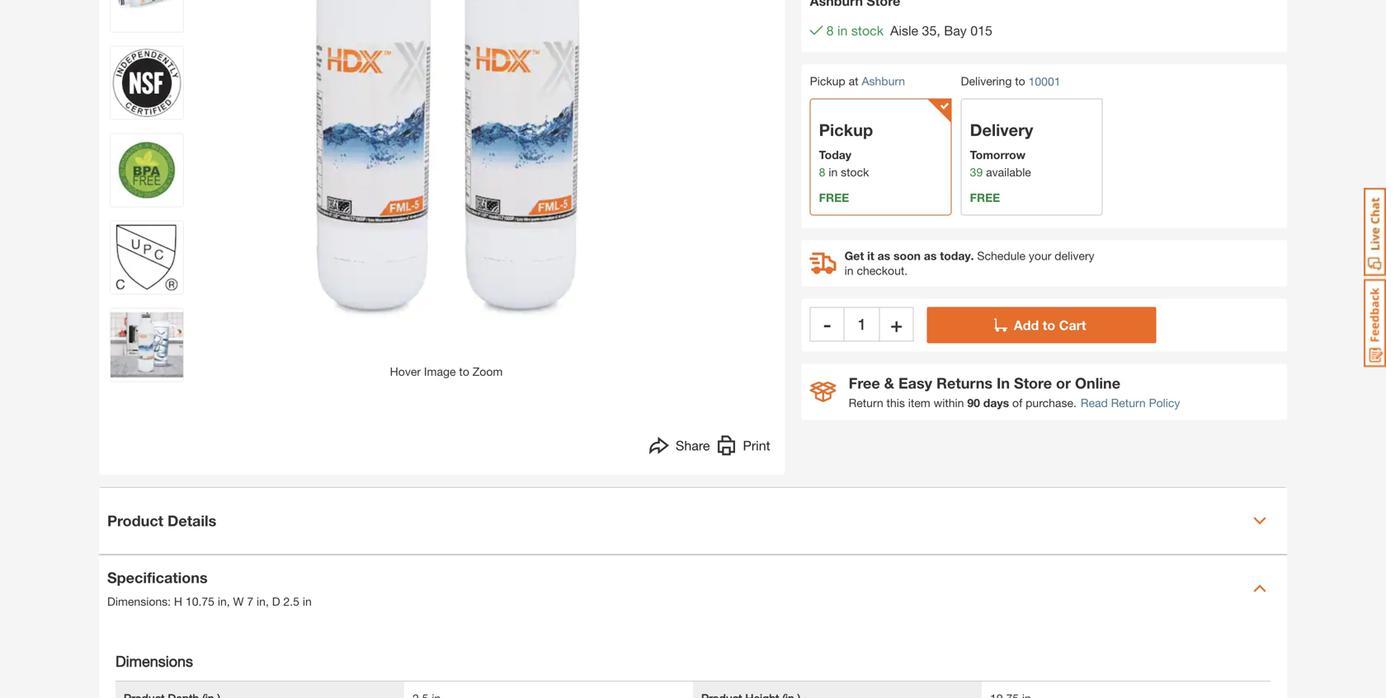 Task type: vqa. For each thing, say whether or not it's contained in the screenshot.
"Refrigerators"
no



Task type: locate. For each thing, give the bounding box(es) containing it.
1 horizontal spatial to
[[1015, 74, 1025, 88]]

8 down today
[[819, 165, 826, 179]]

dimensions:
[[107, 595, 171, 609]]

in
[[838, 23, 848, 38], [829, 165, 838, 179], [845, 264, 854, 278], [218, 595, 227, 609], [257, 595, 266, 609], [303, 595, 312, 609]]

1 vertical spatial pickup
[[819, 120, 873, 140]]

, left w
[[227, 595, 230, 609]]

delivery
[[970, 120, 1033, 140]]

pickup up today
[[819, 120, 873, 140]]

it
[[867, 249, 874, 263]]

at
[[849, 74, 859, 88]]

0 horizontal spatial 8
[[819, 165, 826, 179]]

free down today
[[819, 191, 849, 205]]

1 , from the left
[[227, 595, 230, 609]]

available
[[986, 165, 1031, 179]]

to inside delivering to 10001
[[1015, 74, 1025, 88]]

zoom
[[473, 365, 503, 379]]

1 horizontal spatial return
[[1111, 396, 1146, 410]]

of
[[1013, 396, 1023, 410]]

1 horizontal spatial 8
[[827, 23, 834, 38]]

read
[[1081, 396, 1108, 410]]

2 , from the left
[[266, 595, 269, 609]]

pickup left at
[[810, 74, 846, 88]]

return
[[849, 396, 884, 410], [1111, 396, 1146, 410]]

1 return from the left
[[849, 396, 884, 410]]

purchase.
[[1026, 396, 1077, 410]]

caret image
[[1253, 515, 1267, 528], [1253, 583, 1267, 596]]

today
[[819, 148, 852, 162]]

as right it
[[878, 249, 891, 263]]

0 vertical spatial caret image
[[1253, 515, 1267, 528]]

0 horizontal spatial to
[[459, 365, 469, 379]]

in down get
[[845, 264, 854, 278]]

returns
[[937, 375, 993, 392]]

hover
[[390, 365, 421, 379]]

ashburn button
[[862, 74, 905, 88]]

product
[[107, 512, 163, 530]]

within
[[934, 396, 964, 410]]

2 as from the left
[[924, 249, 937, 263]]

0 vertical spatial pickup
[[810, 74, 846, 88]]

stock left aisle
[[852, 23, 884, 38]]

0 vertical spatial to
[[1015, 74, 1025, 88]]

cart
[[1059, 318, 1086, 333]]

to left zoom
[[459, 365, 469, 379]]

add to cart button
[[927, 307, 1157, 344]]

get it as soon as today.
[[845, 249, 974, 263]]

free for pickup
[[819, 191, 849, 205]]

+ button
[[879, 307, 914, 342]]

0 horizontal spatial return
[[849, 396, 884, 410]]

1 vertical spatial to
[[1043, 318, 1056, 333]]

to left the 10001
[[1015, 74, 1025, 88]]

8 up pickup at ashburn
[[827, 23, 834, 38]]

0 horizontal spatial ,
[[227, 595, 230, 609]]

1 as from the left
[[878, 249, 891, 263]]

to
[[1015, 74, 1025, 88], [1043, 318, 1056, 333], [459, 365, 469, 379]]

1 vertical spatial 8
[[819, 165, 826, 179]]

policy
[[1149, 396, 1180, 410]]

in down today
[[829, 165, 838, 179]]

7
[[247, 595, 253, 609]]

,
[[227, 595, 230, 609], [266, 595, 269, 609]]

0 horizontal spatial free
[[819, 191, 849, 205]]

10001
[[1029, 75, 1061, 88]]

None field
[[845, 307, 879, 342]]

1 vertical spatial caret image
[[1253, 583, 1267, 596]]

get
[[845, 249, 864, 263]]

return down free
[[849, 396, 884, 410]]

your
[[1029, 249, 1052, 263]]

in right 2.5 on the left bottom of the page
[[303, 595, 312, 609]]

2 free from the left
[[970, 191, 1000, 205]]

to right add
[[1043, 318, 1056, 333]]

0 vertical spatial stock
[[852, 23, 884, 38]]

free & easy returns in store or online return this item within 90 days of purchase. read return policy
[[849, 375, 1180, 410]]

1 free from the left
[[819, 191, 849, 205]]

pickup
[[810, 74, 846, 88], [819, 120, 873, 140]]

free
[[819, 191, 849, 205], [970, 191, 1000, 205]]

1 horizontal spatial ,
[[266, 595, 269, 609]]

hdx refrigerator water filters 107128 31.5 image
[[111, 309, 183, 382]]

hover image to zoom button
[[199, 0, 694, 381]]

as
[[878, 249, 891, 263], [924, 249, 937, 263]]

10.75
[[186, 595, 215, 609]]

1 horizontal spatial free
[[970, 191, 1000, 205]]

0 horizontal spatial as
[[878, 249, 891, 263]]

stock
[[852, 23, 884, 38], [841, 165, 869, 179]]

2 horizontal spatial to
[[1043, 318, 1056, 333]]

w
[[233, 595, 244, 609]]

1 horizontal spatial as
[[924, 249, 937, 263]]

free down 39
[[970, 191, 1000, 205]]

stock down today
[[841, 165, 869, 179]]

8
[[827, 23, 834, 38], [819, 165, 826, 179]]

aisle 35, bay 015
[[890, 23, 993, 38]]

pickup today 8 in stock
[[819, 120, 873, 179]]

share
[[676, 438, 710, 454]]

as right soon
[[924, 249, 937, 263]]

10001 link
[[1029, 73, 1061, 90]]

1 caret image from the top
[[1253, 515, 1267, 528]]

free
[[849, 375, 880, 392]]

- button
[[810, 307, 845, 342]]

pickup for pickup at ashburn
[[810, 74, 846, 88]]

0 vertical spatial 8
[[827, 23, 834, 38]]

details
[[168, 512, 216, 530]]

2 vertical spatial to
[[459, 365, 469, 379]]

90
[[967, 396, 980, 410]]

item
[[908, 396, 931, 410]]

+
[[891, 313, 903, 336]]

1 vertical spatial stock
[[841, 165, 869, 179]]

to for 10001
[[1015, 74, 1025, 88]]

return right read
[[1111, 396, 1146, 410]]

pickup at ashburn
[[810, 74, 905, 88]]

tomorrow
[[970, 148, 1026, 162]]

, left d
[[266, 595, 269, 609]]



Task type: describe. For each thing, give the bounding box(es) containing it.
add to cart
[[1014, 318, 1086, 333]]

hdx refrigerator water filters 107128 1f.3 image
[[111, 134, 183, 207]]

&
[[884, 375, 895, 392]]

in inside schedule your delivery in checkout.
[[845, 264, 854, 278]]

hdx refrigerator water filters 107128 4f.2 image
[[111, 47, 183, 119]]

checkout.
[[857, 264, 908, 278]]

2.5
[[283, 595, 300, 609]]

feedback link image
[[1364, 279, 1386, 368]]

in
[[997, 375, 1010, 392]]

print button
[[717, 436, 770, 460]]

or
[[1056, 375, 1071, 392]]

dimensions
[[116, 653, 193, 671]]

specifications dimensions: h 10.75 in , w 7 in , d 2.5 in
[[107, 569, 312, 609]]

35,
[[922, 23, 941, 38]]

in left w
[[218, 595, 227, 609]]

share button
[[649, 436, 710, 460]]

pickup for pickup today 8 in stock
[[819, 120, 873, 140]]

product details button
[[99, 489, 1287, 555]]

soon
[[894, 249, 921, 263]]

015
[[971, 23, 993, 38]]

hdx refrigerator water filters 107128 c3.1 image
[[111, 0, 183, 32]]

store
[[1014, 375, 1052, 392]]

hover image to zoom
[[390, 365, 503, 379]]

to for cart
[[1043, 318, 1056, 333]]

schedule
[[977, 249, 1026, 263]]

schedule your delivery in checkout.
[[845, 249, 1095, 278]]

39
[[970, 165, 983, 179]]

ashburn
[[862, 74, 905, 88]]

live chat image
[[1364, 188, 1386, 276]]

free for delivery
[[970, 191, 1000, 205]]

stock inside pickup today 8 in stock
[[841, 165, 869, 179]]

days
[[983, 396, 1009, 410]]

delivering
[[961, 74, 1012, 88]]

add
[[1014, 318, 1039, 333]]

product details
[[107, 512, 216, 530]]

8 inside pickup today 8 in stock
[[819, 165, 826, 179]]

print
[[743, 438, 770, 454]]

easy
[[899, 375, 933, 392]]

-
[[824, 313, 831, 336]]

in inside pickup today 8 in stock
[[829, 165, 838, 179]]

today.
[[940, 249, 974, 263]]

image
[[424, 365, 456, 379]]

2 return from the left
[[1111, 396, 1146, 410]]

icon image
[[810, 382, 836, 403]]

hdx refrigerator water filters 107128 fa.4 image
[[111, 222, 183, 294]]

this
[[887, 396, 905, 410]]

read return policy link
[[1081, 395, 1180, 412]]

online
[[1075, 375, 1121, 392]]

delivering to 10001
[[961, 74, 1061, 88]]

d
[[272, 595, 280, 609]]

2 caret image from the top
[[1253, 583, 1267, 596]]

delivery tomorrow 39 available
[[970, 120, 1033, 179]]

aisle
[[890, 23, 919, 38]]

caret image inside the product details button
[[1253, 515, 1267, 528]]

bay
[[944, 23, 967, 38]]

8 in stock
[[827, 23, 884, 38]]

in up pickup at ashburn
[[838, 23, 848, 38]]

in right 7
[[257, 595, 266, 609]]

specifications
[[107, 569, 208, 587]]

h
[[174, 595, 182, 609]]

delivery
[[1055, 249, 1095, 263]]



